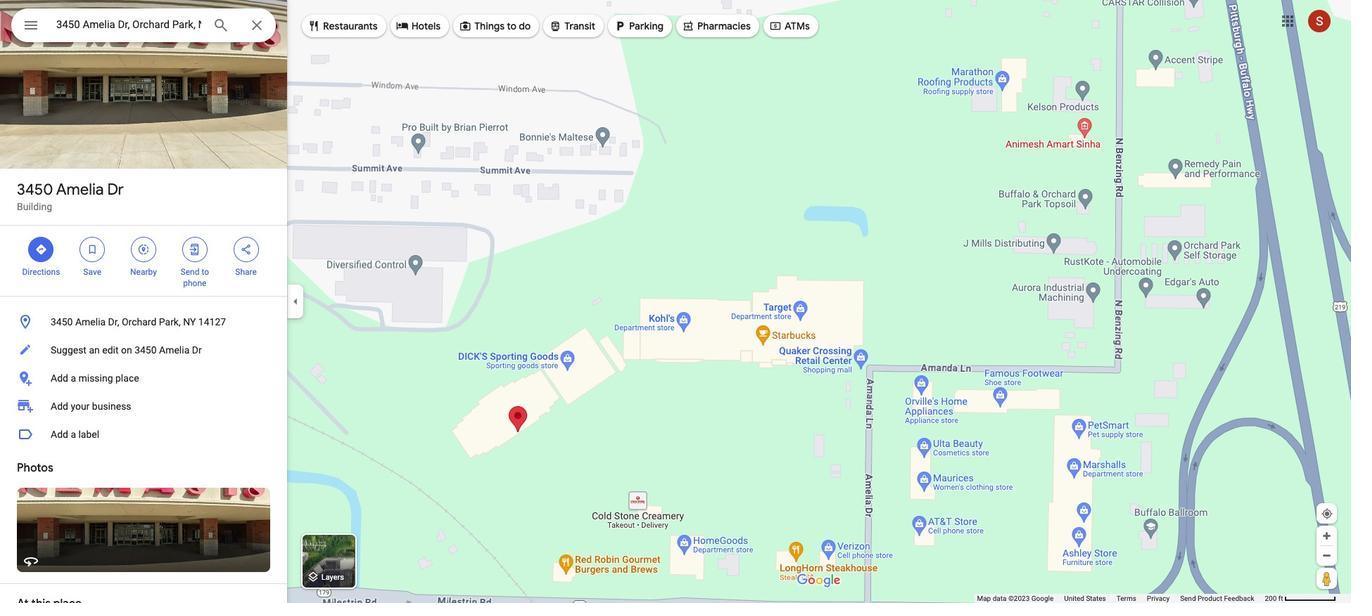 Task type: vqa. For each thing, say whether or not it's contained in the screenshot.

yes



Task type: locate. For each thing, give the bounding box(es) containing it.
0 vertical spatial 3450
[[17, 180, 53, 200]]

 pharmacies
[[682, 18, 751, 34]]

restaurants
[[323, 20, 378, 32]]


[[769, 18, 782, 34]]

a inside add a missing place "button"
[[71, 373, 76, 384]]

a inside add a label button
[[71, 429, 76, 441]]

show your location image
[[1321, 508, 1334, 521]]

3450 up building
[[17, 180, 53, 200]]

add for add a missing place
[[51, 373, 68, 384]]

footer inside google maps "element"
[[977, 595, 1265, 604]]

layers
[[321, 574, 344, 583]]

1 vertical spatial dr
[[192, 345, 202, 356]]

1 vertical spatial 3450
[[51, 317, 73, 328]]

0 vertical spatial a
[[71, 373, 76, 384]]

add a missing place
[[51, 373, 139, 384]]

amelia inside "3450 amelia dr building"
[[56, 180, 104, 200]]

2 vertical spatial add
[[51, 429, 68, 441]]

1 vertical spatial to
[[202, 267, 209, 277]]

1 horizontal spatial dr
[[192, 345, 202, 356]]


[[308, 18, 320, 34]]

a for missing
[[71, 373, 76, 384]]

2 a from the top
[[71, 429, 76, 441]]

product
[[1198, 595, 1223, 603]]

 atms
[[769, 18, 810, 34]]

transit
[[565, 20, 596, 32]]

1 vertical spatial send
[[1180, 595, 1196, 603]]

add down the suggest
[[51, 373, 68, 384]]

3450 right on
[[135, 345, 157, 356]]

3450 Amelia Dr, Orchard Park, NY 14127 field
[[11, 8, 276, 42]]

1 vertical spatial add
[[51, 401, 68, 412]]

amelia inside suggest an edit on 3450 amelia dr "button"
[[159, 345, 190, 356]]

send
[[181, 267, 199, 277], [1180, 595, 1196, 603]]

3450 inside "3450 amelia dr building"
[[17, 180, 53, 200]]

dr,
[[108, 317, 119, 328]]

send up phone
[[181, 267, 199, 277]]

add a label
[[51, 429, 99, 441]]

united states button
[[1064, 595, 1106, 604]]

3450 for dr,
[[51, 317, 73, 328]]

terms button
[[1117, 595, 1137, 604]]

states
[[1086, 595, 1106, 603]]

to up phone
[[202, 267, 209, 277]]

an
[[89, 345, 100, 356]]

3450 inside button
[[51, 317, 73, 328]]

0 horizontal spatial send
[[181, 267, 199, 277]]

add inside button
[[51, 429, 68, 441]]

map
[[977, 595, 991, 603]]

1 horizontal spatial send
[[1180, 595, 1196, 603]]

add your business link
[[0, 393, 287, 421]]

add inside "button"
[[51, 373, 68, 384]]

3 add from the top
[[51, 429, 68, 441]]

add for add a label
[[51, 429, 68, 441]]

3450
[[17, 180, 53, 200], [51, 317, 73, 328], [135, 345, 157, 356]]

things
[[475, 20, 505, 32]]

label
[[78, 429, 99, 441]]

united states
[[1064, 595, 1106, 603]]

dr
[[107, 180, 124, 200], [192, 345, 202, 356]]

zoom out image
[[1322, 551, 1332, 562]]

0 horizontal spatial dr
[[107, 180, 124, 200]]

add left label
[[51, 429, 68, 441]]

0 vertical spatial send
[[181, 267, 199, 277]]

None field
[[56, 16, 201, 33]]

1 vertical spatial a
[[71, 429, 76, 441]]

 hotels
[[396, 18, 441, 34]]

add left the your
[[51, 401, 68, 412]]

to
[[507, 20, 517, 32], [202, 267, 209, 277]]

3450 up the suggest
[[51, 317, 73, 328]]

a left label
[[71, 429, 76, 441]]

do
[[519, 20, 531, 32]]

2 add from the top
[[51, 401, 68, 412]]

 restaurants
[[308, 18, 378, 34]]

actions for 3450 amelia dr region
[[0, 226, 287, 296]]

send inside send to phone
[[181, 267, 199, 277]]

ft
[[1279, 595, 1284, 603]]

0 horizontal spatial to
[[202, 267, 209, 277]]

0 vertical spatial amelia
[[56, 180, 104, 200]]

add a label button
[[0, 421, 287, 449]]

data
[[993, 595, 1007, 603]]

2 vertical spatial amelia
[[159, 345, 190, 356]]

0 vertical spatial dr
[[107, 180, 124, 200]]


[[459, 18, 472, 34]]

send for send product feedback
[[1180, 595, 1196, 603]]

1 a from the top
[[71, 373, 76, 384]]


[[137, 242, 150, 258]]

to left the do
[[507, 20, 517, 32]]

feedback
[[1224, 595, 1255, 603]]

amelia for dr
[[56, 180, 104, 200]]

amelia
[[56, 180, 104, 200], [75, 317, 106, 328], [159, 345, 190, 356]]

add
[[51, 373, 68, 384], [51, 401, 68, 412], [51, 429, 68, 441]]

missing
[[78, 373, 113, 384]]

amelia left dr,
[[75, 317, 106, 328]]

©2023
[[1009, 595, 1030, 603]]

footer
[[977, 595, 1265, 604]]

a
[[71, 373, 76, 384], [71, 429, 76, 441]]

footer containing map data ©2023 google
[[977, 595, 1265, 604]]

1 horizontal spatial to
[[507, 20, 517, 32]]

dr inside "3450 amelia dr building"
[[107, 180, 124, 200]]

terms
[[1117, 595, 1137, 603]]

send left the product
[[1180, 595, 1196, 603]]

3450 for dr
[[17, 180, 53, 200]]

parking
[[629, 20, 664, 32]]

none field inside 3450 amelia dr, orchard park, ny 14127 field
[[56, 16, 201, 33]]

2 vertical spatial 3450
[[135, 345, 157, 356]]

suggest
[[51, 345, 87, 356]]

amelia down the park,
[[159, 345, 190, 356]]

orchard
[[122, 317, 156, 328]]

200 ft
[[1265, 595, 1284, 603]]

amelia up 
[[56, 180, 104, 200]]

200 ft button
[[1265, 595, 1337, 603]]

3450 amelia dr main content
[[0, 0, 287, 604]]

 search field
[[11, 8, 276, 45]]

0 vertical spatial add
[[51, 373, 68, 384]]


[[23, 15, 39, 35]]

a left missing
[[71, 373, 76, 384]]

nearby
[[130, 267, 157, 277]]

3450 inside "button"
[[135, 345, 157, 356]]


[[35, 242, 47, 258]]

to inside the  things to do
[[507, 20, 517, 32]]

business
[[92, 401, 131, 412]]


[[188, 242, 201, 258]]

send inside button
[[1180, 595, 1196, 603]]

0 vertical spatial to
[[507, 20, 517, 32]]

1 vertical spatial amelia
[[75, 317, 106, 328]]

building
[[17, 201, 52, 213]]

1 add from the top
[[51, 373, 68, 384]]

amelia inside 3450 amelia dr, orchard park, ny 14127 button
[[75, 317, 106, 328]]



Task type: describe. For each thing, give the bounding box(es) containing it.
ny
[[183, 317, 196, 328]]

 parking
[[614, 18, 664, 34]]

add your business
[[51, 401, 131, 412]]

3450 amelia dr, orchard park, ny 14127 button
[[0, 308, 287, 336]]

send to phone
[[181, 267, 209, 289]]

to inside send to phone
[[202, 267, 209, 277]]


[[549, 18, 562, 34]]

suggest an edit on 3450 amelia dr button
[[0, 336, 287, 365]]

a for label
[[71, 429, 76, 441]]

google maps element
[[0, 0, 1351, 604]]

atms
[[785, 20, 810, 32]]

directions
[[22, 267, 60, 277]]


[[682, 18, 695, 34]]

united
[[1064, 595, 1085, 603]]

send for send to phone
[[181, 267, 199, 277]]

collapse side panel image
[[288, 294, 303, 310]]

3450 amelia dr building
[[17, 180, 124, 213]]

zoom in image
[[1322, 531, 1332, 542]]


[[614, 18, 626, 34]]

send product feedback
[[1180, 595, 1255, 603]]

park,
[[159, 317, 181, 328]]


[[86, 242, 99, 258]]

3450 amelia dr, orchard park, ny 14127
[[51, 317, 226, 328]]

google
[[1032, 595, 1054, 603]]

pharmacies
[[698, 20, 751, 32]]

share
[[235, 267, 257, 277]]

privacy
[[1147, 595, 1170, 603]]

suggest an edit on 3450 amelia dr
[[51, 345, 202, 356]]

dr inside "button"
[[192, 345, 202, 356]]

add for add your business
[[51, 401, 68, 412]]

photos
[[17, 462, 53, 476]]

add a missing place button
[[0, 365, 287, 393]]

 things to do
[[459, 18, 531, 34]]

14127
[[198, 317, 226, 328]]

your
[[71, 401, 90, 412]]

save
[[83, 267, 101, 277]]

place
[[115, 373, 139, 384]]

phone
[[183, 279, 206, 289]]


[[396, 18, 409, 34]]

edit
[[102, 345, 119, 356]]

hotels
[[412, 20, 441, 32]]

map data ©2023 google
[[977, 595, 1054, 603]]

show street view coverage image
[[1317, 569, 1337, 590]]

google account: sheryl atherton  
(sheryl.atherton@adept.ai) image
[[1308, 10, 1331, 32]]


[[240, 242, 252, 258]]

200
[[1265, 595, 1277, 603]]

 transit
[[549, 18, 596, 34]]

privacy button
[[1147, 595, 1170, 604]]

send product feedback button
[[1180, 595, 1255, 604]]

on
[[121, 345, 132, 356]]

 button
[[11, 8, 51, 45]]

amelia for dr,
[[75, 317, 106, 328]]



